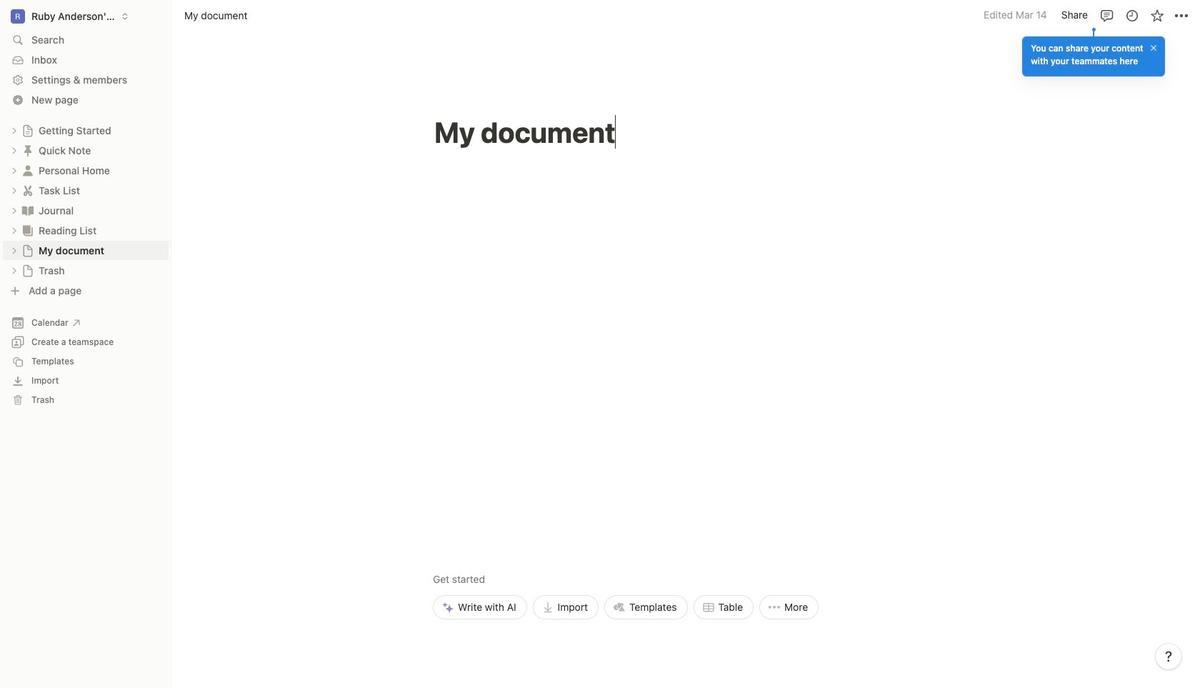 Task type: vqa. For each thing, say whether or not it's contained in the screenshot.
Change page icon
yes



Task type: locate. For each thing, give the bounding box(es) containing it.
2 open image from the top
[[10, 186, 19, 195]]

0 vertical spatial open image
[[10, 126, 19, 135]]

2 vertical spatial open image
[[10, 246, 19, 255]]

change page icon image for first open icon from the bottom of the page
[[21, 264, 34, 277]]

change page icon image
[[21, 124, 34, 137], [21, 143, 35, 158], [21, 163, 35, 178], [21, 183, 35, 198], [21, 203, 35, 218], [21, 223, 35, 238], [21, 244, 34, 257], [21, 264, 34, 277]]

1 vertical spatial open image
[[10, 186, 19, 195]]

3 open image from the top
[[10, 206, 19, 215]]

2 open image from the top
[[10, 166, 19, 175]]

1 open image from the top
[[10, 146, 19, 155]]

open image
[[10, 146, 19, 155], [10, 166, 19, 175], [10, 206, 19, 215], [10, 226, 19, 235], [10, 266, 19, 275]]

menu
[[433, 472, 819, 620]]

open image
[[10, 126, 19, 135], [10, 186, 19, 195], [10, 246, 19, 255]]

change page icon image for second open icon from the top
[[21, 163, 35, 178]]



Task type: describe. For each thing, give the bounding box(es) containing it.
updates image
[[1125, 8, 1140, 23]]

comments image
[[1100, 8, 1115, 23]]

change page icon image for 3rd open image from the top of the page
[[21, 244, 34, 257]]

change page icon image for third open icon from the bottom of the page
[[21, 203, 35, 218]]

change page icon image for 2nd open image from the bottom of the page
[[21, 183, 35, 198]]

4 open image from the top
[[10, 226, 19, 235]]

3 open image from the top
[[10, 246, 19, 255]]

change page icon image for 4th open icon from the top of the page
[[21, 223, 35, 238]]

favorite image
[[1150, 8, 1165, 23]]

1 open image from the top
[[10, 126, 19, 135]]

change page icon image for third open image from the bottom of the page
[[21, 124, 34, 137]]

5 open image from the top
[[10, 266, 19, 275]]

change page icon image for fifth open icon from the bottom of the page
[[21, 143, 35, 158]]



